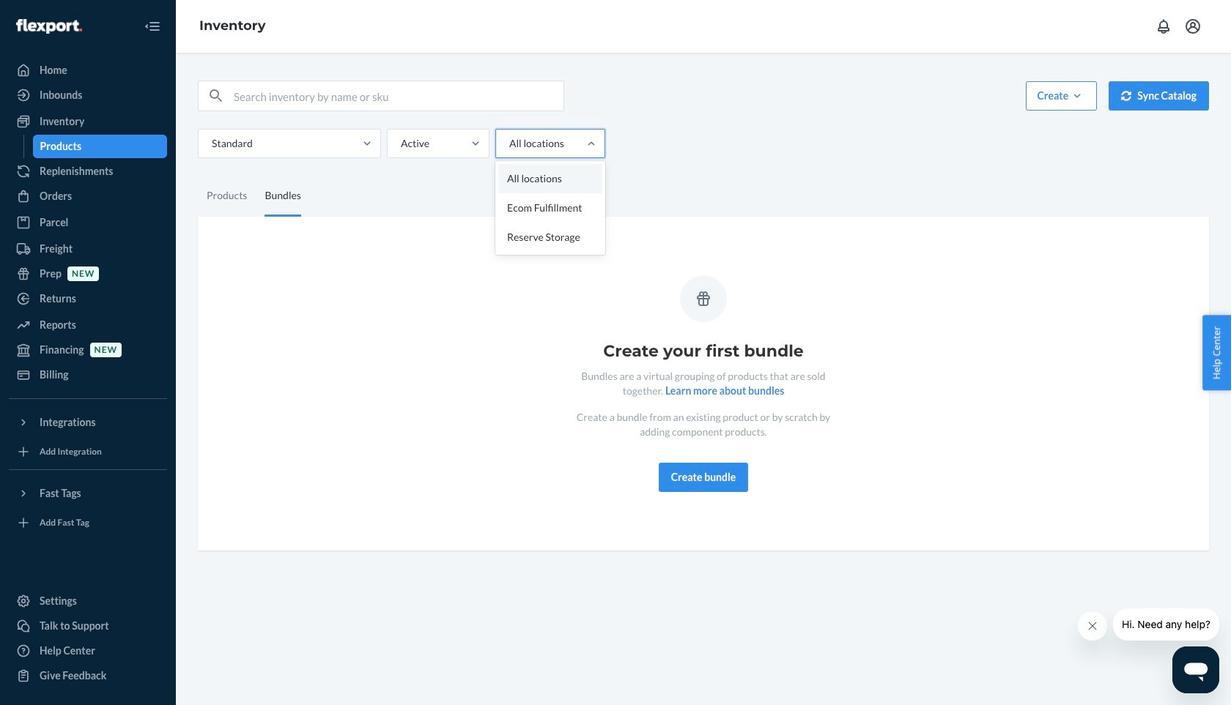 Task type: describe. For each thing, give the bounding box(es) containing it.
sync alt image
[[1122, 91, 1132, 101]]

close navigation image
[[144, 18, 161, 35]]

open account menu image
[[1184, 18, 1202, 35]]

open notifications image
[[1155, 18, 1173, 35]]



Task type: locate. For each thing, give the bounding box(es) containing it.
flexport logo image
[[16, 19, 82, 34]]

Search inventory by name or sku text field
[[234, 81, 564, 111]]



Task type: vqa. For each thing, say whether or not it's contained in the screenshot.
Flexport logo
yes



